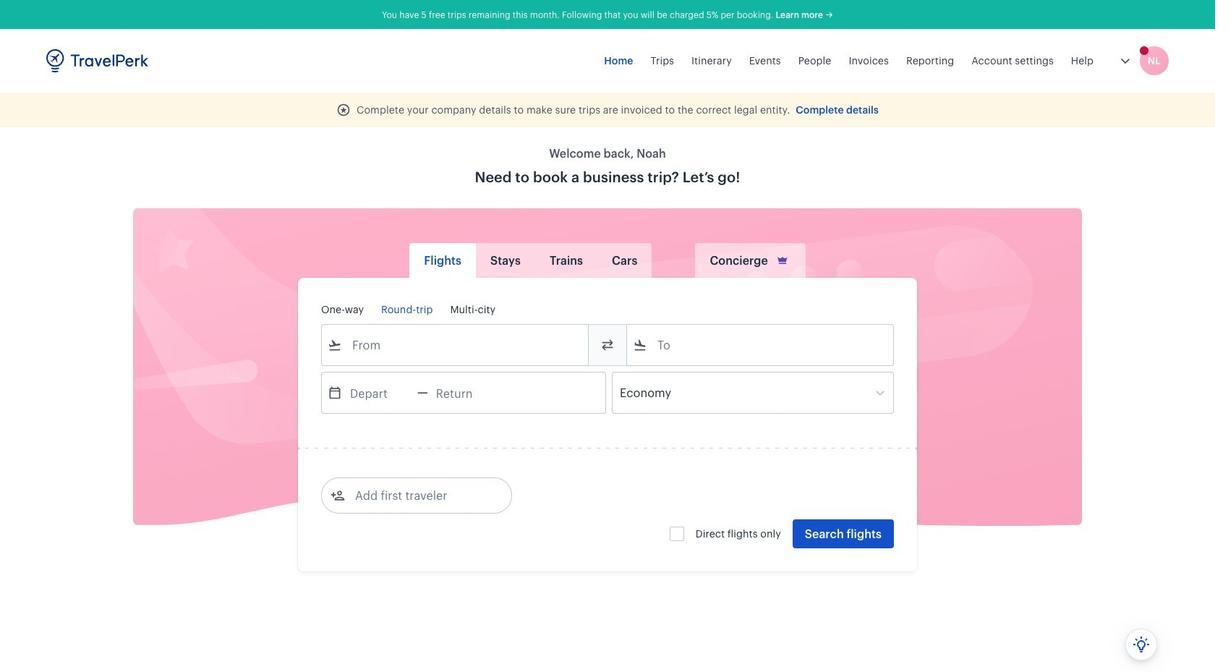 Task type: describe. For each thing, give the bounding box(es) containing it.
Return text field
[[428, 373, 503, 413]]

Depart text field
[[342, 373, 417, 413]]



Task type: locate. For each thing, give the bounding box(es) containing it.
To search field
[[647, 334, 875, 357]]

From search field
[[342, 334, 569, 357]]

Add first traveler search field
[[345, 484, 496, 507]]



